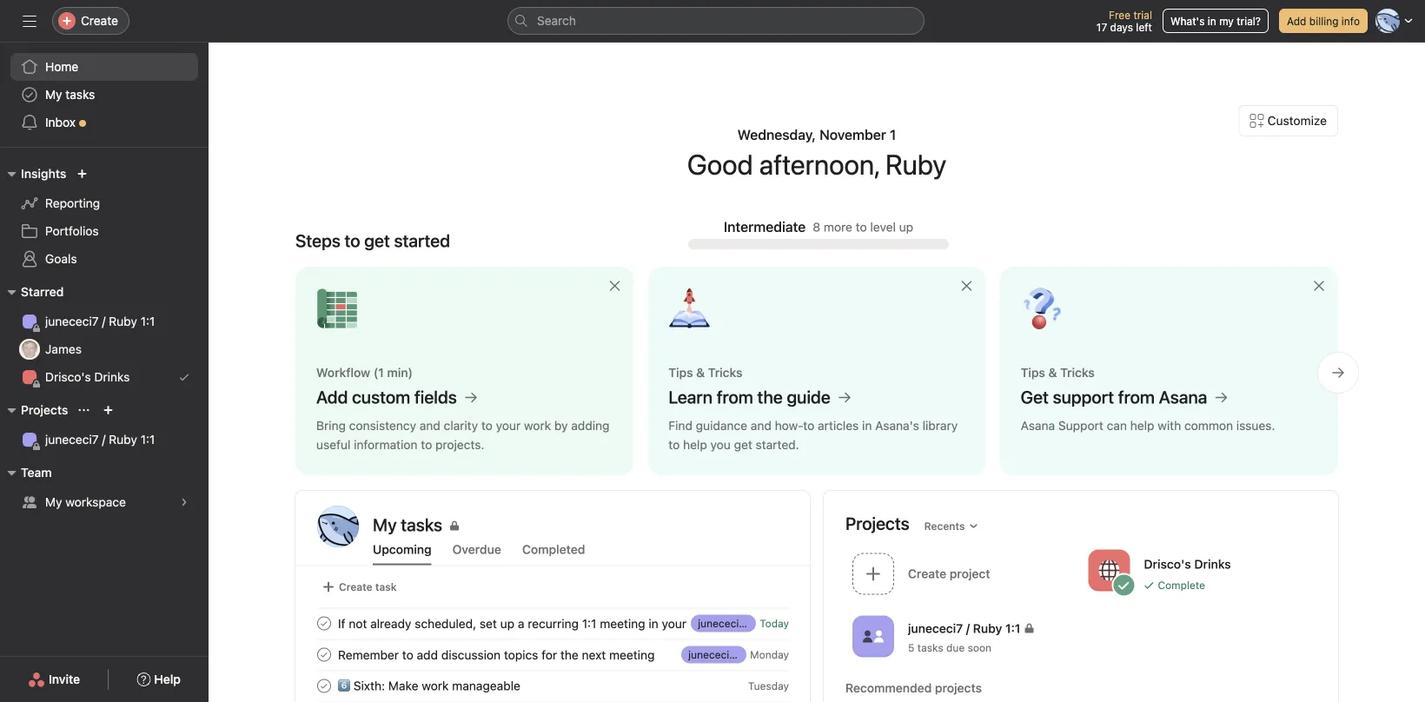 Task type: locate. For each thing, give the bounding box(es) containing it.
/ left today button
[[748, 618, 751, 630]]

junececi7 / ruby 1:1 up monday button
[[698, 618, 795, 630]]

3 dismiss image from the left
[[1312, 279, 1326, 293]]

reporting
[[45, 196, 100, 210]]

0 vertical spatial tasks
[[65, 87, 95, 102]]

& tricks for support
[[1049, 366, 1095, 380]]

0 vertical spatial projects
[[21, 403, 68, 417]]

get
[[1021, 387, 1049, 407]]

how-
[[775, 419, 803, 433]]

drinks
[[94, 370, 130, 384], [1195, 557, 1231, 572]]

5 tasks due soon
[[908, 642, 992, 654]]

1 horizontal spatial and
[[751, 419, 772, 433]]

1 horizontal spatial tasks
[[918, 642, 944, 654]]

junececi7 / ruby 1:1
[[45, 314, 155, 329], [45, 432, 155, 447], [698, 618, 795, 630], [908, 621, 1021, 636], [689, 649, 785, 661]]

started.
[[756, 438, 799, 452]]

asana up with
[[1159, 387, 1208, 407]]

1 horizontal spatial up
[[899, 220, 914, 234]]

0 horizontal spatial create
[[81, 13, 118, 28]]

home
[[45, 60, 78, 74]]

customize
[[1268, 113, 1327, 128]]

1 horizontal spatial the
[[758, 387, 783, 407]]

add
[[1287, 15, 1307, 27], [316, 387, 348, 407]]

junececi7 / ruby 1:1 link down new project or portfolio icon
[[10, 426, 198, 454]]

my down team
[[45, 495, 62, 509]]

0 horizontal spatial tasks
[[65, 87, 95, 102]]

0 horizontal spatial projects
[[21, 403, 68, 417]]

1 vertical spatial completed image
[[314, 676, 335, 697]]

work inside bring consistency and clarity to your work by adding useful information to projects.
[[524, 419, 551, 433]]

tasks right the 5
[[918, 642, 944, 654]]

your right clarity
[[496, 419, 521, 433]]

asana support can help with common issues.
[[1021, 419, 1276, 433]]

from up asana support can help with common issues.
[[1118, 387, 1155, 407]]

1 vertical spatial your
[[662, 616, 687, 631]]

1 vertical spatial asana
[[1021, 419, 1055, 433]]

1 vertical spatial drinks
[[1195, 557, 1231, 572]]

1:1 up drisco's drinks link
[[141, 314, 155, 329]]

my inside my workspace link
[[45, 495, 62, 509]]

0 vertical spatial in
[[1208, 15, 1217, 27]]

create task
[[339, 581, 397, 593]]

1 horizontal spatial in
[[862, 419, 872, 433]]

1 horizontal spatial create
[[339, 581, 373, 593]]

0 horizontal spatial in
[[649, 616, 659, 631]]

0 horizontal spatial tips & tricks
[[669, 366, 743, 380]]

the up how-
[[758, 387, 783, 407]]

1 horizontal spatial drisco's drinks
[[1144, 557, 1231, 572]]

/ up drisco's drinks link
[[102, 314, 106, 329]]

completed image down completed image
[[314, 645, 335, 665]]

completed image for 6️⃣
[[314, 676, 335, 697]]

junececi7 down the show options, current sort, top icon
[[45, 432, 99, 447]]

2 completed checkbox from the top
[[314, 676, 335, 697]]

meeting right next
[[609, 648, 655, 662]]

tasks for my
[[65, 87, 95, 102]]

inbox link
[[10, 109, 198, 136]]

0 vertical spatial your
[[496, 419, 521, 433]]

drisco's down james
[[45, 370, 91, 384]]

0 vertical spatial asana
[[1159, 387, 1208, 407]]

guide
[[787, 387, 831, 407]]

0 horizontal spatial from
[[717, 387, 753, 407]]

& tricks up support
[[1049, 366, 1095, 380]]

ja
[[24, 343, 35, 356]]

/ down new project or portfolio icon
[[102, 432, 106, 447]]

complete
[[1158, 579, 1206, 591]]

recents button
[[917, 514, 987, 538]]

1 vertical spatial the
[[561, 648, 579, 662]]

drinks up new project or portfolio icon
[[94, 370, 130, 384]]

and inside bring consistency and clarity to your work by adding useful information to projects.
[[420, 419, 441, 433]]

workflow (1 min)
[[316, 366, 413, 380]]

tips for learn from the guide
[[669, 366, 693, 380]]

to right "steps"
[[345, 230, 360, 251]]

up right level
[[899, 220, 914, 234]]

adding
[[571, 419, 610, 433]]

1 & tricks from the left
[[696, 366, 743, 380]]

create project
[[908, 567, 991, 581]]

meeting up next
[[600, 616, 646, 631]]

completed checkbox for if
[[314, 613, 335, 634]]

up
[[899, 220, 914, 234], [500, 616, 515, 631]]

help
[[1131, 419, 1155, 433], [683, 438, 707, 452]]

2 from from the left
[[1118, 387, 1155, 407]]

and down fields
[[420, 419, 441, 433]]

1:1 down create project link at the right bottom of page
[[1006, 621, 1021, 636]]

2 dismiss image from the left
[[960, 279, 974, 293]]

projects element
[[0, 395, 209, 457]]

1 and from the left
[[420, 419, 441, 433]]

1 horizontal spatial dismiss image
[[960, 279, 974, 293]]

1:1 down today
[[772, 649, 785, 661]]

5
[[908, 642, 915, 654]]

my
[[1220, 15, 1234, 27]]

to right clarity
[[481, 419, 493, 433]]

in right articles
[[862, 419, 872, 433]]

consistency
[[349, 419, 416, 433]]

1 completed checkbox from the top
[[314, 613, 335, 634]]

add for add custom fields
[[316, 387, 348, 407]]

drisco's
[[45, 370, 91, 384], [1144, 557, 1191, 572]]

1 vertical spatial tasks
[[918, 642, 944, 654]]

0 horizontal spatial dismiss image
[[608, 279, 622, 293]]

and for the
[[751, 419, 772, 433]]

globe image
[[1099, 560, 1120, 581]]

1 horizontal spatial & tricks
[[1049, 366, 1095, 380]]

see details, my workspace image
[[179, 497, 189, 508]]

reporting link
[[10, 189, 198, 217]]

Completed checkbox
[[314, 613, 335, 634], [314, 676, 335, 697]]

1 my from the top
[[45, 87, 62, 102]]

insights element
[[0, 158, 209, 276]]

new image
[[77, 169, 87, 179]]

/ inside the projects element
[[102, 432, 106, 447]]

tasks down home
[[65, 87, 95, 102]]

if
[[338, 616, 346, 631]]

1 horizontal spatial your
[[662, 616, 687, 631]]

already
[[370, 616, 412, 631]]

drisco's up complete
[[1144, 557, 1191, 572]]

0 vertical spatial the
[[758, 387, 783, 407]]

0 horizontal spatial drisco's drinks
[[45, 370, 130, 384]]

2 horizontal spatial in
[[1208, 15, 1217, 27]]

more
[[824, 220, 853, 234]]

create inside 'button'
[[339, 581, 373, 593]]

scheduled,
[[415, 616, 476, 631]]

tasks inside the my tasks link
[[65, 87, 95, 102]]

your inside bring consistency and clarity to your work by adding useful information to projects.
[[496, 419, 521, 433]]

2 & tricks from the left
[[1049, 366, 1095, 380]]

tips & tricks up 'learn'
[[669, 366, 743, 380]]

completed image left 6️⃣
[[314, 676, 335, 697]]

1 vertical spatial up
[[500, 616, 515, 631]]

0 vertical spatial help
[[1131, 419, 1155, 433]]

free
[[1109, 9, 1131, 21]]

to left level
[[856, 220, 867, 234]]

1 vertical spatial meeting
[[609, 648, 655, 662]]

create for create task
[[339, 581, 373, 593]]

0 horizontal spatial add
[[316, 387, 348, 407]]

1 vertical spatial create
[[339, 581, 373, 593]]

junececi7 / ruby 1:1 up due
[[908, 621, 1021, 636]]

0 horizontal spatial work
[[422, 679, 449, 693]]

1:1 up the teams element
[[141, 432, 155, 447]]

2 tips from the left
[[1021, 366, 1046, 380]]

1 vertical spatial in
[[862, 419, 872, 433]]

in left calendar
[[649, 616, 659, 631]]

tasks for 5
[[918, 642, 944, 654]]

0 horizontal spatial help
[[683, 438, 707, 452]]

drisco's drinks link
[[10, 363, 198, 391]]

1 vertical spatial drisco's drinks
[[1144, 557, 1231, 572]]

completed checkbox left 6️⃣
[[314, 676, 335, 697]]

1 completed image from the top
[[314, 645, 335, 665]]

my tasks link
[[373, 513, 788, 538]]

drisco's drinks
[[45, 370, 130, 384], [1144, 557, 1231, 572]]

0 vertical spatial drinks
[[94, 370, 130, 384]]

1 tips from the left
[[669, 366, 693, 380]]

& tricks
[[696, 366, 743, 380], [1049, 366, 1095, 380]]

1 vertical spatial completed checkbox
[[314, 676, 335, 697]]

add left billing
[[1287, 15, 1307, 27]]

learn from the guide
[[669, 387, 831, 407]]

1 vertical spatial drisco's
[[1144, 557, 1191, 572]]

ruby down 1
[[886, 148, 947, 181]]

drinks inside drisco's drinks link
[[94, 370, 130, 384]]

1 horizontal spatial tips
[[1021, 366, 1046, 380]]

up left a
[[500, 616, 515, 631]]

2 vertical spatial in
[[649, 616, 659, 631]]

1 from from the left
[[717, 387, 753, 407]]

drisco's drinks up complete
[[1144, 557, 1231, 572]]

upcoming
[[373, 542, 432, 557]]

and up started.
[[751, 419, 772, 433]]

create inside 'dropdown button'
[[81, 13, 118, 28]]

0 vertical spatial drisco's
[[45, 370, 91, 384]]

create up home link
[[81, 13, 118, 28]]

1 tips & tricks from the left
[[669, 366, 743, 380]]

0 vertical spatial my
[[45, 87, 62, 102]]

ruby up drisco's drinks link
[[109, 314, 137, 329]]

new project or portfolio image
[[103, 405, 113, 415]]

projects inside 'dropdown button'
[[21, 403, 68, 417]]

create button
[[52, 7, 129, 35]]

in left the my
[[1208, 15, 1217, 27]]

drinks up complete
[[1195, 557, 1231, 572]]

articles
[[818, 419, 859, 433]]

work left by
[[524, 419, 551, 433]]

0 vertical spatial completed image
[[314, 645, 335, 665]]

my inside the my tasks link
[[45, 87, 62, 102]]

completed image
[[314, 645, 335, 665], [314, 676, 335, 697]]

1 horizontal spatial help
[[1131, 419, 1155, 433]]

1 vertical spatial my
[[45, 495, 62, 509]]

my tasks
[[373, 515, 442, 535]]

asana down get at right bottom
[[1021, 419, 1055, 433]]

1 vertical spatial projects
[[846, 513, 910, 534]]

to left add
[[402, 648, 414, 662]]

1 vertical spatial work
[[422, 679, 449, 693]]

goals link
[[10, 245, 198, 273]]

1 horizontal spatial tips & tricks
[[1021, 366, 1095, 380]]

from
[[717, 387, 753, 407], [1118, 387, 1155, 407]]

Completed checkbox
[[314, 645, 335, 665]]

0 vertical spatial up
[[899, 220, 914, 234]]

1 horizontal spatial from
[[1118, 387, 1155, 407]]

work down add
[[422, 679, 449, 693]]

1 vertical spatial help
[[683, 438, 707, 452]]

your left calendar
[[662, 616, 687, 631]]

junececi7 down calendar
[[689, 649, 735, 661]]

library
[[923, 419, 958, 433]]

projects left recents
[[846, 513, 910, 534]]

you
[[711, 438, 731, 452]]

0 vertical spatial work
[[524, 419, 551, 433]]

november
[[820, 126, 886, 143]]

up inside intermediate 8 more to level up
[[899, 220, 914, 234]]

0 vertical spatial add
[[1287, 15, 1307, 27]]

tips up 'learn'
[[669, 366, 693, 380]]

0 vertical spatial completed checkbox
[[314, 613, 335, 634]]

support
[[1059, 419, 1104, 433]]

level
[[870, 220, 896, 234]]

0 vertical spatial create
[[81, 13, 118, 28]]

junececi7 / ruby 1:1 up james
[[45, 314, 155, 329]]

tips for get support from asana
[[1021, 366, 1046, 380]]

inbox
[[45, 115, 76, 130]]

0 horizontal spatial & tricks
[[696, 366, 743, 380]]

1 vertical spatial add
[[316, 387, 348, 407]]

today
[[760, 618, 789, 630]]

discussion
[[441, 648, 501, 662]]

projects left the show options, current sort, top icon
[[21, 403, 68, 417]]

useful
[[316, 438, 351, 452]]

junececi7 / ruby 1:1 link up james
[[10, 308, 198, 336]]

create for create
[[81, 13, 118, 28]]

2 tips & tricks from the left
[[1021, 366, 1095, 380]]

help down find on the left of the page
[[683, 438, 707, 452]]

and for fields
[[420, 419, 441, 433]]

people image
[[863, 626, 884, 647]]

billing
[[1310, 15, 1339, 27]]

(1 min)
[[374, 366, 413, 380]]

0 horizontal spatial and
[[420, 419, 441, 433]]

0 horizontal spatial tips
[[669, 366, 693, 380]]

1 horizontal spatial add
[[1287, 15, 1307, 27]]

to
[[856, 220, 867, 234], [345, 230, 360, 251], [481, 419, 493, 433], [803, 419, 815, 433], [421, 438, 432, 452], [669, 438, 680, 452], [402, 648, 414, 662]]

& tricks for from
[[696, 366, 743, 380]]

2 and from the left
[[751, 419, 772, 433]]

ruby down new project or portfolio icon
[[109, 432, 137, 447]]

2 my from the top
[[45, 495, 62, 509]]

2 completed image from the top
[[314, 676, 335, 697]]

tips & tricks up get at right bottom
[[1021, 366, 1095, 380]]

0 vertical spatial drisco's drinks
[[45, 370, 130, 384]]

the right for
[[561, 648, 579, 662]]

to left projects.
[[421, 438, 432, 452]]

junececi7 / ruby 1:1 down new project or portfolio icon
[[45, 432, 155, 447]]

0 horizontal spatial drinks
[[94, 370, 130, 384]]

ruby
[[886, 148, 947, 181], [109, 314, 137, 329], [109, 432, 137, 447], [754, 618, 779, 630], [973, 621, 1002, 636], [744, 649, 769, 661]]

team
[[21, 465, 52, 480]]

add inside button
[[1287, 15, 1307, 27]]

create
[[81, 13, 118, 28], [339, 581, 373, 593]]

1 horizontal spatial drinks
[[1195, 557, 1231, 572]]

completed checkbox for 6️⃣
[[314, 676, 335, 697]]

0 horizontal spatial up
[[500, 616, 515, 631]]

0 horizontal spatial your
[[496, 419, 521, 433]]

create left task
[[339, 581, 373, 593]]

tips up get at right bottom
[[1021, 366, 1046, 380]]

add down workflow
[[316, 387, 348, 407]]

junececi7
[[45, 314, 99, 329], [45, 432, 99, 447], [698, 618, 745, 630], [908, 621, 963, 636], [689, 649, 735, 661]]

junececi7 up '5 tasks due soon'
[[908, 621, 963, 636]]

1 horizontal spatial work
[[524, 419, 551, 433]]

invite button
[[17, 664, 91, 695]]

tips & tricks for learn
[[669, 366, 743, 380]]

add
[[417, 648, 438, 662]]

bring consistency and clarity to your work by adding useful information to projects.
[[316, 419, 610, 452]]

1:1 up monday button
[[782, 618, 795, 630]]

tasks
[[65, 87, 95, 102], [918, 642, 944, 654]]

dismiss image for get support from asana
[[1312, 279, 1326, 293]]

asana
[[1159, 387, 1208, 407], [1021, 419, 1055, 433]]

upcoming button
[[373, 542, 432, 565]]

1 dismiss image from the left
[[608, 279, 622, 293]]

ra button
[[317, 506, 359, 548]]

& tricks up 'learn'
[[696, 366, 743, 380]]

0 horizontal spatial drisco's
[[45, 370, 91, 384]]

to down find on the left of the page
[[669, 438, 680, 452]]

what's in my trial?
[[1171, 15, 1261, 27]]

task
[[375, 581, 397, 593]]

junececi7 up james
[[45, 314, 99, 329]]

my up inbox
[[45, 87, 62, 102]]

/
[[102, 314, 106, 329], [102, 432, 106, 447], [748, 618, 751, 630], [966, 621, 970, 636], [738, 649, 742, 661]]

find guidance and how-to articles in asana's library to help you get started.
[[669, 419, 958, 452]]

help right can at the bottom right of the page
[[1131, 419, 1155, 433]]

help
[[154, 672, 181, 687]]

2 horizontal spatial dismiss image
[[1312, 279, 1326, 293]]

dismiss image for add custom fields
[[608, 279, 622, 293]]

and inside find guidance and how-to articles in asana's library to help you get started.
[[751, 419, 772, 433]]

completed checkbox left if
[[314, 613, 335, 634]]

ruby up monday
[[754, 618, 779, 630]]

from up guidance
[[717, 387, 753, 407]]

drisco's drinks up the show options, current sort, top icon
[[45, 370, 130, 384]]

1 horizontal spatial projects
[[846, 513, 910, 534]]

dismiss image
[[608, 279, 622, 293], [960, 279, 974, 293], [1312, 279, 1326, 293]]



Task type: vqa. For each thing, say whether or not it's contained in the screenshot.
Octopus Specimen link
no



Task type: describe. For each thing, give the bounding box(es) containing it.
8
[[813, 220, 821, 234]]

support
[[1053, 387, 1114, 407]]

starred element
[[0, 276, 209, 395]]

help inside find guidance and how-to articles in asana's library to help you get started.
[[683, 438, 707, 452]]

common
[[1185, 419, 1233, 433]]

up for if
[[500, 616, 515, 631]]

help button
[[125, 664, 192, 695]]

my for my tasks
[[45, 87, 62, 102]]

dismiss image for learn from the guide
[[960, 279, 974, 293]]

completed image for remember
[[314, 645, 335, 665]]

to inside intermediate 8 more to level up
[[856, 220, 867, 234]]

6️⃣ sixth: make work manageable
[[338, 679, 521, 693]]

info
[[1342, 15, 1360, 27]]

get started
[[364, 230, 450, 251]]

/ up the "soon"
[[966, 621, 970, 636]]

wednesday,
[[738, 126, 816, 143]]

guidance
[[696, 419, 748, 433]]

tuesday button
[[748, 680, 789, 692]]

in inside find guidance and how-to articles in asana's library to help you get started.
[[862, 419, 872, 433]]

search
[[537, 13, 576, 28]]

junececi7 / ruby 1:1 link down calendar
[[682, 646, 785, 664]]

topics
[[504, 648, 538, 662]]

0 horizontal spatial the
[[561, 648, 579, 662]]

sixth:
[[354, 679, 385, 693]]

/ inside starred element
[[102, 314, 106, 329]]

1 horizontal spatial drisco's
[[1144, 557, 1191, 572]]

my workspace
[[45, 495, 126, 509]]

0 horizontal spatial asana
[[1021, 419, 1055, 433]]

can
[[1107, 419, 1127, 433]]

bring
[[316, 419, 346, 433]]

completed
[[522, 542, 585, 557]]

next
[[582, 648, 606, 662]]

completed button
[[522, 542, 585, 565]]

ruby up tuesday button
[[744, 649, 769, 661]]

junececi7 / ruby 1:1 link up monday button
[[691, 615, 795, 632]]

junececi7 / ruby 1:1 inside the projects element
[[45, 432, 155, 447]]

recents
[[925, 520, 965, 532]]

junececi7 left today
[[698, 618, 745, 630]]

add for add billing info
[[1287, 15, 1307, 27]]

monday
[[750, 649, 789, 661]]

monday button
[[750, 649, 789, 661]]

wednesday, november 1 good afternoon, ruby
[[687, 126, 947, 181]]

left
[[1136, 21, 1153, 33]]

intermediate
[[724, 219, 806, 235]]

ruby inside starred element
[[109, 314, 137, 329]]

if not already scheduled, set up a recurring 1:1 meeting in your calendar
[[338, 616, 738, 631]]

issues.
[[1237, 419, 1276, 433]]

portfolios link
[[10, 217, 198, 245]]

recurring
[[528, 616, 579, 631]]

learn
[[669, 387, 713, 407]]

james
[[45, 342, 82, 356]]

manageable
[[452, 679, 521, 693]]

workspace
[[65, 495, 126, 509]]

1
[[890, 126, 896, 143]]

1:1 inside starred element
[[141, 314, 155, 329]]

for
[[542, 648, 557, 662]]

teams element
[[0, 457, 209, 520]]

my tasks
[[45, 87, 95, 102]]

create task button
[[317, 575, 401, 599]]

asana's
[[875, 419, 920, 433]]

add billing info
[[1287, 15, 1360, 27]]

in inside button
[[1208, 15, 1217, 27]]

get
[[734, 438, 753, 452]]

intermediate 8 more to level up
[[724, 219, 914, 235]]

with
[[1158, 419, 1181, 433]]

ruby inside the projects element
[[109, 432, 137, 447]]

steps
[[296, 230, 341, 251]]

junececi7 inside the projects element
[[45, 432, 99, 447]]

scroll card carousel right image
[[1332, 366, 1346, 380]]

projects.
[[436, 438, 485, 452]]

6️⃣
[[338, 679, 350, 693]]

global element
[[0, 43, 209, 147]]

17
[[1097, 21, 1108, 33]]

starred button
[[0, 282, 64, 302]]

junececi7 / ruby 1:1 down calendar
[[689, 649, 785, 661]]

trial
[[1134, 9, 1153, 21]]

completed image
[[314, 613, 335, 634]]

search button
[[508, 7, 925, 35]]

trial?
[[1237, 15, 1261, 27]]

invite
[[49, 672, 80, 687]]

1:1 up next
[[582, 616, 597, 631]]

to down the guide
[[803, 419, 815, 433]]

junececi7 / ruby 1:1 link inside the projects element
[[10, 426, 198, 454]]

junececi7 / ruby 1:1 inside starred element
[[45, 314, 155, 329]]

workflow
[[316, 366, 370, 380]]

show options, current sort, top image
[[79, 405, 89, 415]]

/ left monday button
[[738, 649, 742, 661]]

home link
[[10, 53, 198, 81]]

free trial 17 days left
[[1097, 9, 1153, 33]]

not
[[349, 616, 367, 631]]

insights button
[[0, 163, 66, 184]]

1 horizontal spatial asana
[[1159, 387, 1208, 407]]

what's in my trial? button
[[1163, 9, 1269, 33]]

up for intermediate
[[899, 220, 914, 234]]

search list box
[[508, 7, 925, 35]]

get support from asana
[[1021, 387, 1208, 407]]

ruby up the "soon"
[[973, 621, 1002, 636]]

ruby inside wednesday, november 1 good afternoon, ruby
[[886, 148, 947, 181]]

my for my workspace
[[45, 495, 62, 509]]

goals
[[45, 252, 77, 266]]

drisco's inside starred element
[[45, 370, 91, 384]]

due
[[947, 642, 965, 654]]

recommended projects
[[846, 681, 982, 695]]

1:1 inside the projects element
[[141, 432, 155, 447]]

find
[[669, 419, 693, 433]]

today button
[[760, 618, 789, 630]]

projects button
[[0, 400, 68, 421]]

calendar
[[690, 616, 738, 631]]

create project link
[[846, 548, 1082, 603]]

hide sidebar image
[[23, 14, 37, 28]]

tuesday
[[748, 680, 789, 692]]

0 vertical spatial meeting
[[600, 616, 646, 631]]

junececi7 inside starred element
[[45, 314, 99, 329]]

my workspace link
[[10, 488, 198, 516]]

steps to get started
[[296, 230, 450, 251]]

ra
[[329, 518, 347, 535]]

drisco's drinks inside starred element
[[45, 370, 130, 384]]

a
[[518, 616, 525, 631]]

soon
[[968, 642, 992, 654]]

tips & tricks for get
[[1021, 366, 1095, 380]]



